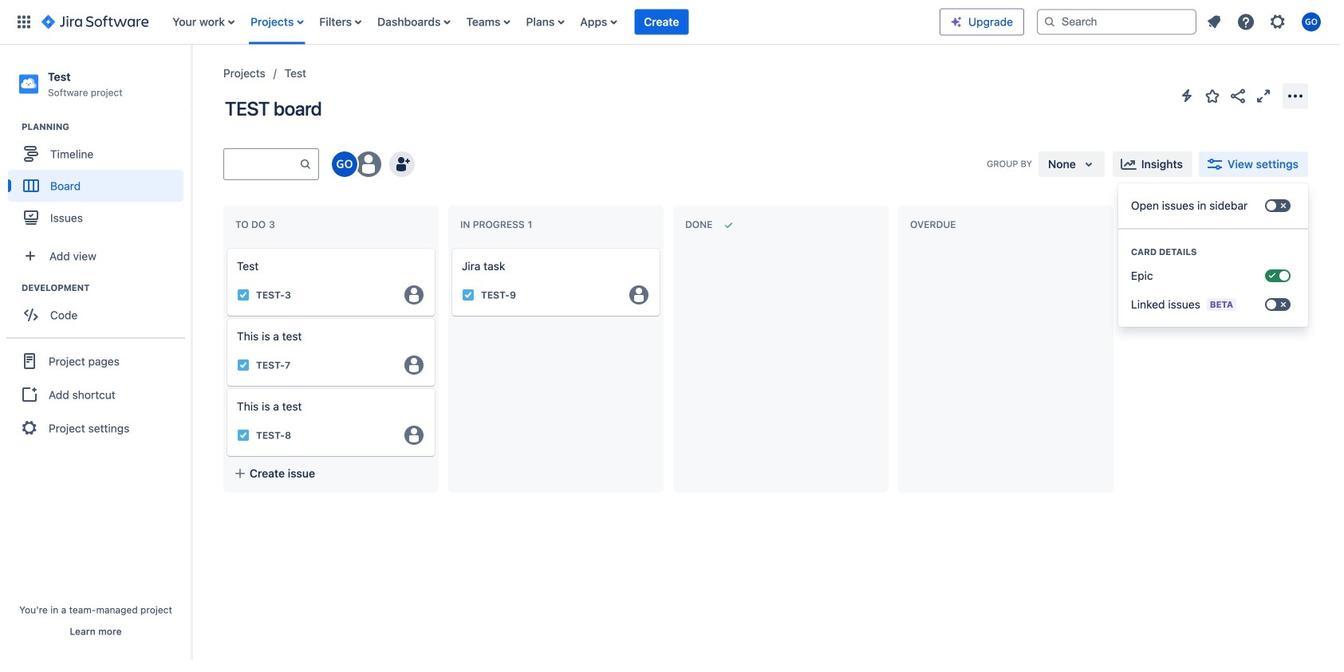Task type: locate. For each thing, give the bounding box(es) containing it.
1 horizontal spatial create issue image
[[441, 238, 460, 257]]

automations menu button icon image
[[1178, 86, 1197, 105]]

create issue image down in progress element in the top left of the page
[[441, 238, 460, 257]]

jira software image
[[41, 12, 149, 32], [41, 12, 149, 32]]

more actions image
[[1286, 87, 1305, 106]]

primary element
[[10, 0, 940, 44]]

2 create issue image from the left
[[441, 238, 460, 257]]

create column image
[[1126, 209, 1146, 228]]

banner
[[0, 0, 1340, 45]]

add people image
[[393, 155, 412, 174]]

planning image
[[2, 117, 22, 137]]

None search field
[[1037, 9, 1197, 35]]

0 vertical spatial heading
[[22, 121, 191, 133]]

list
[[165, 0, 940, 44], [1200, 8, 1331, 36]]

group for development image
[[8, 282, 191, 336]]

Search this board text field
[[224, 150, 299, 179]]

group for planning icon
[[8, 121, 191, 239]]

view settings image
[[1205, 155, 1225, 174]]

task image
[[237, 289, 250, 302], [462, 289, 475, 302], [237, 359, 250, 372], [237, 429, 250, 442]]

help image
[[1237, 12, 1256, 32]]

create issue image down to do element
[[216, 238, 235, 257]]

group
[[8, 121, 191, 239], [8, 282, 191, 336], [6, 338, 185, 451]]

in progress element
[[460, 219, 536, 230]]

1 vertical spatial heading
[[1118, 246, 1308, 258]]

create issue image
[[216, 238, 235, 257], [441, 238, 460, 257]]

heading for planning icon's group
[[22, 121, 191, 133]]

heading
[[22, 121, 191, 133], [1118, 246, 1308, 258], [22, 282, 191, 295]]

create issue image for in progress element in the top left of the page
[[441, 238, 460, 257]]

0 horizontal spatial create issue image
[[216, 238, 235, 257]]

list item
[[635, 0, 689, 44]]

Search field
[[1037, 9, 1197, 35]]

development image
[[2, 279, 22, 298]]

star test board image
[[1203, 87, 1222, 106]]

2 vertical spatial heading
[[22, 282, 191, 295]]

your profile and settings image
[[1302, 12, 1321, 32]]

0 vertical spatial group
[[8, 121, 191, 239]]

1 horizontal spatial list
[[1200, 8, 1331, 36]]

heading for card details group
[[1118, 246, 1308, 258]]

sidebar navigation image
[[174, 64, 209, 96]]

0 horizontal spatial list
[[165, 0, 940, 44]]

enter full screen image
[[1254, 87, 1273, 106]]

1 vertical spatial group
[[8, 282, 191, 336]]

create issue image for to do element
[[216, 238, 235, 257]]

1 create issue image from the left
[[216, 238, 235, 257]]



Task type: describe. For each thing, give the bounding box(es) containing it.
card details group
[[1118, 228, 1308, 327]]

appswitcher icon image
[[14, 12, 34, 32]]

settings image
[[1268, 12, 1288, 32]]

2 vertical spatial group
[[6, 338, 185, 451]]

notifications image
[[1205, 12, 1224, 32]]

heading for development image group
[[22, 282, 191, 295]]

to do element
[[235, 219, 278, 230]]

sidebar element
[[0, 45, 191, 661]]

search image
[[1043, 16, 1056, 28]]



Task type: vqa. For each thing, say whether or not it's contained in the screenshot.
the bottommost More information about Gary Orlando icon
no



